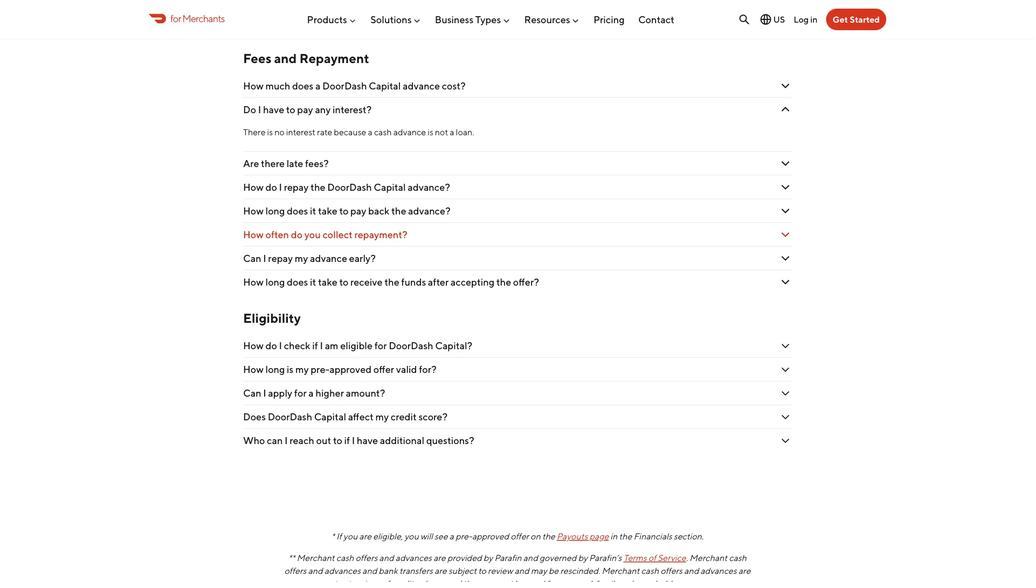 Task type: describe. For each thing, give the bounding box(es) containing it.
the left funds
[[384, 276, 399, 288]]

am
[[325, 340, 338, 352]]

is left no
[[267, 127, 273, 137]]

does for how much does a doordash capital advance cost?
[[292, 80, 313, 92]]

can for can i apply for a higher amount?
[[243, 388, 261, 399]]

chevron down image for how long does it take to receive the funds after accepting the offer?
[[779, 276, 792, 289]]

provided
[[447, 553, 482, 564]]

chevron down image for pay
[[779, 205, 792, 218]]

does for how long does it take to pay back the advance?
[[287, 205, 308, 217]]

governed
[[540, 553, 577, 564]]

how for how much does a doordash capital advance cost?
[[243, 80, 264, 92]]

1 vertical spatial approved
[[472, 532, 509, 542]]

interest?
[[333, 104, 372, 115]]

chevron down image for can i repay my advance early?
[[779, 252, 792, 265]]

0 horizontal spatial may
[[482, 579, 498, 582]]

my for pre-
[[295, 364, 309, 376]]

for right apply
[[294, 388, 307, 399]]

contact
[[638, 14, 674, 25]]

how much does a doordash capital advance cost?
[[243, 80, 466, 92]]

2 vertical spatial my
[[376, 411, 389, 423]]

1 horizontal spatial pay
[[350, 205, 366, 217]]

see
[[434, 532, 448, 542]]

household
[[631, 579, 672, 582]]

much
[[266, 80, 290, 92]]

take for receive
[[318, 276, 337, 288]]

who
[[243, 435, 265, 447]]

0 vertical spatial have
[[263, 104, 284, 115]]

payouts page link
[[557, 532, 609, 542]]

1 vertical spatial in
[[610, 532, 617, 542]]

chevron down image for who can i reach out to if i have additional questions?
[[779, 435, 792, 448]]

to up interest
[[286, 104, 295, 115]]

to for if
[[333, 435, 342, 447]]

are
[[243, 158, 259, 169]]

1 horizontal spatial not
[[435, 127, 448, 137]]

loan.
[[456, 127, 474, 137]]

the right on
[[542, 532, 555, 542]]

how for how do i repay the doordash capital advance?
[[243, 181, 264, 193]]

cash right because
[[374, 127, 392, 137]]

terms
[[623, 553, 647, 564]]

questions?
[[426, 435, 474, 447]]

valid
[[396, 364, 417, 376]]

if
[[336, 532, 342, 542]]

because
[[334, 127, 366, 137]]

offer?
[[513, 276, 539, 288]]

any
[[315, 104, 331, 115]]

long for how long is my pre-approved offer valid for?
[[266, 364, 285, 376]]

0 vertical spatial advance?
[[408, 181, 450, 193]]

i down does doordash capital affect my credit score? on the bottom of the page
[[352, 435, 355, 447]]

to for pay
[[339, 205, 348, 217]]

personal,
[[559, 579, 594, 582]]

i left am
[[320, 340, 323, 352]]

merchant for .
[[690, 553, 727, 564]]

*
[[331, 532, 335, 542]]

* if you are eligible, you will see a pre-approved offer on the payouts page in the financials section.
[[331, 532, 704, 542]]

solutions link
[[371, 9, 421, 29]]

chevron down image for advance
[[779, 80, 792, 93]]

do
[[243, 104, 256, 115]]

business
[[435, 14, 473, 25]]

subject
[[448, 566, 477, 576]]

for merchants
[[170, 13, 225, 24]]

1 by from the left
[[483, 553, 493, 564]]

additional
[[380, 435, 424, 447]]

a right see
[[449, 532, 454, 542]]

globe line image
[[759, 13, 772, 26]]

log in
[[794, 14, 818, 24]]

parafin?
[[279, 16, 315, 28]]

does for how long does it take to receive the funds after accepting the offer?
[[287, 276, 308, 288]]

resources
[[524, 14, 570, 25]]

merchants
[[182, 13, 225, 24]]

types
[[475, 14, 501, 25]]

parafin's
[[589, 553, 622, 564]]

i right do
[[258, 104, 261, 115]]

merchant for **
[[297, 553, 335, 564]]

higher
[[316, 388, 344, 399]]

0 horizontal spatial pay
[[297, 104, 313, 115]]

receive
[[350, 276, 383, 288]]

cost?
[[442, 80, 466, 92]]

1 horizontal spatial pre-
[[456, 532, 472, 542]]

1 vertical spatial if
[[344, 435, 350, 447]]

there is no interest rate because a cash advance is not a loan.
[[243, 127, 476, 137]]

1 or from the left
[[415, 579, 423, 582]]

credit inside . merchant cash offers and advances and bank transfers are subject to review and may be rescinded. merchant cash offers and advances are not extensions of credit or loans and they may not be used for personal, family, or household purposes.
[[391, 579, 414, 582]]

fees?
[[305, 158, 329, 169]]

capital?
[[435, 340, 472, 352]]

loans
[[425, 579, 445, 582]]

doordash up valid at the bottom of the page
[[389, 340, 433, 352]]

2 or from the left
[[621, 579, 629, 582]]

used
[[526, 579, 545, 582]]

us
[[773, 14, 785, 25]]

they
[[463, 579, 480, 582]]

fees
[[243, 51, 271, 66]]

i right can
[[285, 435, 288, 447]]

business types link
[[435, 9, 511, 29]]

how for how long does it take to receive the funds after accepting the offer?
[[243, 276, 264, 288]]

1 horizontal spatial be
[[549, 566, 559, 576]]

review
[[488, 566, 513, 576]]

can for can i repay my advance early?
[[243, 253, 261, 264]]

1 vertical spatial advance
[[393, 127, 426, 137]]

5 chevron down image from the top
[[779, 228, 792, 241]]

how long does it take to pay back the advance?
[[243, 205, 451, 217]]

chevron down image for what is parafin?
[[779, 16, 792, 29]]

payouts
[[557, 532, 588, 542]]

back
[[368, 205, 389, 217]]

0 vertical spatial capital
[[369, 80, 401, 92]]

cash up household
[[641, 566, 659, 576]]

take for pay
[[318, 205, 337, 217]]

fees and repayment
[[243, 51, 369, 66]]

often
[[266, 229, 289, 241]]

chevron down image for how do i repay the doordash capital advance?
[[779, 181, 792, 194]]

0 horizontal spatial approved
[[330, 364, 372, 376]]

1 vertical spatial do
[[291, 229, 302, 241]]

2 vertical spatial advance
[[310, 253, 347, 264]]

2 horizontal spatial offers
[[661, 566, 683, 576]]

how for how do i check if i am eligible for doordash capital?
[[243, 340, 264, 352]]

eligible
[[340, 340, 373, 352]]

a left loan.
[[450, 127, 454, 137]]

1 horizontal spatial merchant
[[602, 566, 640, 576]]

products
[[307, 14, 347, 25]]

funds
[[401, 276, 426, 288]]

is down check
[[287, 364, 294, 376]]

pricing
[[594, 14, 625, 25]]

business types
[[435, 14, 501, 25]]

cash down the if at the bottom
[[336, 553, 354, 564]]

apply
[[268, 388, 292, 399]]

how for how often do you collect repayment?
[[243, 229, 264, 241]]

purposes.
[[674, 579, 711, 582]]

i down often
[[263, 253, 266, 264]]

the up terms
[[619, 532, 632, 542]]

i down are there late fees? in the top left of the page
[[279, 181, 282, 193]]

0 vertical spatial pre-
[[311, 364, 330, 376]]

eligibility
[[243, 311, 301, 326]]

to for receive
[[339, 276, 348, 288]]

reach
[[290, 435, 314, 447]]

1 vertical spatial capital
[[374, 181, 406, 193]]

how for how long is my pre-approved offer valid for?
[[243, 364, 264, 376]]

2 vertical spatial capital
[[314, 411, 346, 423]]

1 horizontal spatial in
[[810, 14, 818, 24]]

offers for ** merchant cash offers and advances are provided by parafin and governed by parafin's terms of service
[[356, 553, 378, 564]]

.
[[686, 553, 688, 564]]

solutions
[[371, 14, 412, 25]]

chevron down image for how do i check if i am eligible for doordash capital?
[[779, 340, 792, 353]]

bank
[[379, 566, 398, 576]]

**
[[288, 553, 295, 564]]

long for how long does it take to receive the funds after accepting the offer?
[[266, 276, 285, 288]]

do for check
[[266, 340, 277, 352]]

it for receive
[[310, 276, 316, 288]]

does doordash capital affect my credit score?
[[243, 411, 449, 423]]

0 vertical spatial advance
[[403, 80, 440, 92]]



Task type: vqa. For each thing, say whether or not it's contained in the screenshot.
the left choose
no



Task type: locate. For each thing, give the bounding box(es) containing it.
parafin
[[494, 553, 522, 564]]

2 vertical spatial do
[[266, 340, 277, 352]]

the left offer?
[[496, 276, 511, 288]]

long up eligibility on the left bottom of the page
[[266, 276, 285, 288]]

0 vertical spatial repay
[[284, 181, 309, 193]]

take up how often do you collect repayment?
[[318, 205, 337, 217]]

not left loan.
[[435, 127, 448, 137]]

to down how do i repay the doordash capital advance?
[[339, 205, 348, 217]]

1 horizontal spatial approved
[[472, 532, 509, 542]]

started
[[850, 14, 880, 25]]

6 chevron down image from the top
[[779, 363, 792, 376]]

it down can i repay my advance early?
[[310, 276, 316, 288]]

4 chevron down image from the top
[[779, 276, 792, 289]]

1 horizontal spatial if
[[344, 435, 350, 447]]

on
[[531, 532, 541, 542]]

out
[[316, 435, 331, 447]]

4 chevron down image from the top
[[779, 205, 792, 218]]

do right often
[[291, 229, 302, 241]]

0 horizontal spatial pre-
[[311, 364, 330, 376]]

for?
[[419, 364, 437, 376]]

1 horizontal spatial or
[[621, 579, 629, 582]]

doordash
[[322, 80, 367, 92], [327, 181, 372, 193], [389, 340, 433, 352], [268, 411, 312, 423]]

2 vertical spatial long
[[266, 364, 285, 376]]

it for pay
[[310, 205, 316, 217]]

0 vertical spatial it
[[310, 205, 316, 217]]

0 vertical spatial be
[[549, 566, 559, 576]]

0 horizontal spatial you
[[304, 229, 321, 241]]

may down review in the left bottom of the page
[[482, 579, 498, 582]]

1 vertical spatial offer
[[511, 532, 529, 542]]

0 horizontal spatial if
[[312, 340, 318, 352]]

advance
[[403, 80, 440, 92], [393, 127, 426, 137], [310, 253, 347, 264]]

to down ** merchant cash offers and advances are provided by parafin and governed by parafin's terms of service
[[478, 566, 486, 576]]

. merchant cash offers and advances and bank transfers are subject to review and may be rescinded. merchant cash offers and advances are not extensions of credit or loans and they may not be used for personal, family, or household purposes.
[[284, 553, 751, 582]]

2 take from the top
[[318, 276, 337, 288]]

of inside . merchant cash offers and advances and bank transfers are subject to review and may be rescinded. merchant cash offers and advances are not extensions of credit or loans and they may not be used for personal, family, or household purposes.
[[382, 579, 389, 582]]

extensions
[[339, 579, 380, 582]]

1 horizontal spatial offer
[[511, 532, 529, 542]]

financials
[[634, 532, 672, 542]]

1 chevron down image from the top
[[779, 16, 792, 29]]

it up how often do you collect repayment?
[[310, 205, 316, 217]]

0 vertical spatial long
[[266, 205, 285, 217]]

0 vertical spatial pay
[[297, 104, 313, 115]]

merchant right the .
[[690, 553, 727, 564]]

repay down 'late'
[[284, 181, 309, 193]]

does down can i repay my advance early?
[[287, 276, 308, 288]]

by up review in the left bottom of the page
[[483, 553, 493, 564]]

capital up interest?
[[369, 80, 401, 92]]

how do i repay the doordash capital advance?
[[243, 181, 450, 193]]

1 horizontal spatial may
[[531, 566, 547, 576]]

0 vertical spatial credit
[[391, 411, 417, 423]]

0 vertical spatial in
[[810, 14, 818, 24]]

be down 'governed'
[[549, 566, 559, 576]]

a left the higher
[[309, 388, 314, 399]]

if left am
[[312, 340, 318, 352]]

chevron down image
[[779, 80, 792, 93], [779, 103, 792, 116], [779, 157, 792, 170], [779, 205, 792, 218], [779, 228, 792, 241]]

3 chevron down image from the top
[[779, 157, 792, 170]]

7 chevron down image from the top
[[779, 387, 792, 400]]

by up rescinded.
[[578, 553, 588, 564]]

get started button
[[826, 9, 886, 30]]

6 how from the top
[[243, 340, 264, 352]]

have down affect on the bottom left of page
[[357, 435, 378, 447]]

0 horizontal spatial advances
[[324, 566, 361, 576]]

may up used
[[531, 566, 547, 576]]

in right page
[[610, 532, 617, 542]]

2 horizontal spatial you
[[404, 532, 419, 542]]

0 horizontal spatial of
[[382, 579, 389, 582]]

2 horizontal spatial merchant
[[690, 553, 727, 564]]

do for repay
[[266, 181, 277, 193]]

1 long from the top
[[266, 205, 285, 217]]

what
[[243, 16, 268, 28]]

1 vertical spatial advance?
[[408, 205, 451, 217]]

1 vertical spatial it
[[310, 276, 316, 288]]

pre- up can i apply for a higher amount?
[[311, 364, 330, 376]]

i left check
[[279, 340, 282, 352]]

there
[[261, 158, 285, 169]]

0 vertical spatial of
[[648, 553, 656, 564]]

0 vertical spatial if
[[312, 340, 318, 352]]

2 horizontal spatial advances
[[700, 566, 737, 576]]

1 vertical spatial take
[[318, 276, 337, 288]]

merchant up family,
[[602, 566, 640, 576]]

do down there
[[266, 181, 277, 193]]

score?
[[419, 411, 448, 423]]

you left the will
[[404, 532, 419, 542]]

will
[[420, 532, 433, 542]]

advances for and
[[324, 566, 361, 576]]

1 horizontal spatial have
[[357, 435, 378, 447]]

there
[[243, 127, 266, 137]]

rate
[[317, 127, 332, 137]]

1 vertical spatial have
[[357, 435, 378, 447]]

cash
[[374, 127, 392, 137], [336, 553, 354, 564], [729, 553, 747, 564], [641, 566, 659, 576]]

or down transfers
[[415, 579, 423, 582]]

can
[[267, 435, 283, 447]]

the down fees?
[[311, 181, 325, 193]]

0 horizontal spatial offer
[[374, 364, 394, 376]]

2 horizontal spatial not
[[500, 579, 513, 582]]

get started
[[833, 14, 880, 25]]

how long is my pre-approved offer valid for?
[[243, 364, 437, 376]]

2 it from the top
[[310, 276, 316, 288]]

you up can i repay my advance early?
[[304, 229, 321, 241]]

capital down the higher
[[314, 411, 346, 423]]

and
[[274, 51, 297, 66], [379, 553, 394, 564], [523, 553, 538, 564], [308, 566, 323, 576], [362, 566, 377, 576], [515, 566, 529, 576], [684, 566, 699, 576], [447, 579, 461, 582]]

early?
[[349, 253, 376, 264]]

in
[[810, 14, 818, 24], [610, 532, 617, 542]]

1 vertical spatial long
[[266, 276, 285, 288]]

capital up back
[[374, 181, 406, 193]]

offers for . merchant cash offers and advances and bank transfers are subject to review and may be rescinded. merchant cash offers and advances are not extensions of credit or loans and they may not be used for personal, family, or household purposes.
[[284, 566, 306, 576]]

does up often
[[287, 205, 308, 217]]

doordash up the how long does it take to pay back the advance?
[[327, 181, 372, 193]]

service
[[658, 553, 686, 564]]

of right terms
[[648, 553, 656, 564]]

9 chevron down image from the top
[[779, 435, 792, 448]]

2 vertical spatial does
[[287, 276, 308, 288]]

long up often
[[266, 205, 285, 217]]

5 how from the top
[[243, 276, 264, 288]]

who can i reach out to if i have additional questions?
[[243, 435, 474, 447]]

offers down service
[[661, 566, 683, 576]]

2 chevron down image from the top
[[779, 181, 792, 194]]

my
[[295, 253, 308, 264], [295, 364, 309, 376], [376, 411, 389, 423]]

1 vertical spatial of
[[382, 579, 389, 582]]

late
[[287, 158, 303, 169]]

a up any on the top left
[[315, 80, 320, 92]]

can i apply for a higher amount?
[[243, 388, 387, 399]]

do i have to pay any interest?
[[243, 104, 372, 115]]

for merchants link
[[149, 11, 225, 26]]

chevron down image for interest?
[[779, 103, 792, 116]]

affect
[[348, 411, 374, 423]]

products link
[[307, 9, 357, 29]]

collect
[[323, 229, 353, 241]]

2 long from the top
[[266, 276, 285, 288]]

1 horizontal spatial offers
[[356, 553, 378, 564]]

does
[[243, 411, 266, 423]]

0 horizontal spatial in
[[610, 532, 617, 542]]

is
[[270, 16, 277, 28], [267, 127, 273, 137], [428, 127, 433, 137], [287, 364, 294, 376]]

check
[[284, 340, 310, 352]]

3 how from the top
[[243, 205, 264, 217]]

** merchant cash offers and advances are provided by parafin and governed by parafin's terms of service
[[288, 553, 686, 564]]

advance?
[[408, 181, 450, 193], [408, 205, 451, 217]]

approved
[[330, 364, 372, 376], [472, 532, 509, 542]]

0 horizontal spatial or
[[415, 579, 423, 582]]

can i repay my advance early?
[[243, 253, 376, 264]]

1 vertical spatial does
[[287, 205, 308, 217]]

be left used
[[514, 579, 524, 582]]

0 horizontal spatial not
[[324, 579, 337, 582]]

advances up extensions
[[324, 566, 361, 576]]

long up apply
[[266, 364, 285, 376]]

how do i check if i am eligible for doordash capital?
[[243, 340, 472, 352]]

doordash down apply
[[268, 411, 312, 423]]

you right the if at the bottom
[[343, 532, 358, 542]]

for inside . merchant cash offers and advances and bank transfers are subject to review and may be rescinded. merchant cash offers and advances are not extensions of credit or loans and they may not be used for personal, family, or household purposes.
[[546, 579, 557, 582]]

no
[[275, 127, 285, 137]]

repay down often
[[268, 253, 293, 264]]

1 vertical spatial pre-
[[456, 532, 472, 542]]

0 vertical spatial approved
[[330, 364, 372, 376]]

advances
[[395, 553, 432, 564], [324, 566, 361, 576], [700, 566, 737, 576]]

is left loan.
[[428, 127, 433, 137]]

advances up transfers
[[395, 553, 432, 564]]

doordash up interest?
[[322, 80, 367, 92]]

advances for are
[[395, 553, 432, 564]]

credit up the additional
[[391, 411, 417, 423]]

4 how from the top
[[243, 229, 264, 241]]

1 chevron down image from the top
[[779, 80, 792, 93]]

offer
[[374, 364, 394, 376], [511, 532, 529, 542]]

1 horizontal spatial advances
[[395, 553, 432, 564]]

1 vertical spatial can
[[243, 388, 261, 399]]

if right out
[[344, 435, 350, 447]]

to left receive
[[339, 276, 348, 288]]

long for how long does it take to pay back the advance?
[[266, 205, 285, 217]]

chevron down image
[[779, 16, 792, 29], [779, 181, 792, 194], [779, 252, 792, 265], [779, 276, 792, 289], [779, 340, 792, 353], [779, 363, 792, 376], [779, 387, 792, 400], [779, 411, 792, 424], [779, 435, 792, 448]]

1 horizontal spatial you
[[343, 532, 358, 542]]

7 how from the top
[[243, 364, 264, 376]]

to inside . merchant cash offers and advances and bank transfers are subject to review and may be rescinded. merchant cash offers and advances are not extensions of credit or loans and they may not be used for personal, family, or household purposes.
[[478, 566, 486, 576]]

0 vertical spatial does
[[292, 80, 313, 92]]

is right what
[[270, 16, 277, 28]]

0 vertical spatial my
[[295, 253, 308, 264]]

1 vertical spatial be
[[514, 579, 524, 582]]

be
[[549, 566, 559, 576], [514, 579, 524, 582]]

can
[[243, 253, 261, 264], [243, 388, 261, 399]]

3 chevron down image from the top
[[779, 252, 792, 265]]

0 vertical spatial can
[[243, 253, 261, 264]]

advances up purposes.
[[700, 566, 737, 576]]

pay left any on the top left
[[297, 104, 313, 115]]

1 horizontal spatial of
[[648, 553, 656, 564]]

contact link
[[638, 9, 674, 29]]

does up do i have to pay any interest?
[[292, 80, 313, 92]]

my for advance
[[295, 253, 308, 264]]

for right used
[[546, 579, 557, 582]]

2 chevron down image from the top
[[779, 103, 792, 116]]

0 horizontal spatial merchant
[[297, 553, 335, 564]]

resources link
[[524, 9, 580, 29]]

my down check
[[295, 364, 309, 376]]

log
[[794, 14, 809, 24]]

approved up ** merchant cash offers and advances are provided by parafin and governed by parafin's terms of service
[[472, 532, 509, 542]]

0 vertical spatial do
[[266, 181, 277, 193]]

0 horizontal spatial be
[[514, 579, 524, 582]]

chevron down image for does doordash capital affect my credit score?
[[779, 411, 792, 424]]

for left merchants
[[170, 13, 181, 24]]

chevron down image for can i apply for a higher amount?
[[779, 387, 792, 400]]

0 vertical spatial may
[[531, 566, 547, 576]]

take down can i repay my advance early?
[[318, 276, 337, 288]]

1 vertical spatial my
[[295, 364, 309, 376]]

0 horizontal spatial offers
[[284, 566, 306, 576]]

2 can from the top
[[243, 388, 261, 399]]

1 can from the top
[[243, 253, 261, 264]]

how for how long does it take to pay back the advance?
[[243, 205, 264, 217]]

offers up extensions
[[356, 553, 378, 564]]

how often do you collect repayment?
[[243, 229, 409, 241]]

pre- up provided
[[456, 532, 472, 542]]

my down how often do you collect repayment?
[[295, 253, 308, 264]]

1 vertical spatial credit
[[391, 579, 414, 582]]

repayment?
[[354, 229, 407, 241]]

1 take from the top
[[318, 205, 337, 217]]

0 horizontal spatial by
[[483, 553, 493, 564]]

eligible,
[[373, 532, 403, 542]]

in right log
[[810, 14, 818, 24]]

3 long from the top
[[266, 364, 285, 376]]

have up no
[[263, 104, 284, 115]]

i left apply
[[263, 388, 266, 399]]

not left extensions
[[324, 579, 337, 582]]

not down review in the left bottom of the page
[[500, 579, 513, 582]]

section.
[[674, 532, 704, 542]]

are
[[359, 532, 371, 542], [433, 553, 446, 564], [434, 566, 447, 576], [738, 566, 751, 576]]

a right because
[[368, 127, 372, 137]]

2 how from the top
[[243, 181, 264, 193]]

1 how from the top
[[243, 80, 264, 92]]

to
[[286, 104, 295, 115], [339, 205, 348, 217], [339, 276, 348, 288], [333, 435, 342, 447], [478, 566, 486, 576]]

offer left valid at the bottom of the page
[[374, 364, 394, 376]]

the right back
[[391, 205, 406, 217]]

0 vertical spatial take
[[318, 205, 337, 217]]

cash right the .
[[729, 553, 747, 564]]

1 vertical spatial may
[[482, 579, 498, 582]]

what is parafin?
[[243, 16, 315, 28]]

credit
[[391, 411, 417, 423], [391, 579, 414, 582]]

1 vertical spatial pay
[[350, 205, 366, 217]]

offers down **
[[284, 566, 306, 576]]

pay left back
[[350, 205, 366, 217]]

offer left on
[[511, 532, 529, 542]]

1 horizontal spatial by
[[578, 553, 588, 564]]

2 by from the left
[[578, 553, 588, 564]]

or right family,
[[621, 579, 629, 582]]

approved down eligible
[[330, 364, 372, 376]]

1 vertical spatial repay
[[268, 253, 293, 264]]

repayment
[[299, 51, 369, 66]]

do left check
[[266, 340, 277, 352]]

transfers
[[399, 566, 433, 576]]

a
[[315, 80, 320, 92], [368, 127, 372, 137], [450, 127, 454, 137], [309, 388, 314, 399], [449, 532, 454, 542]]

5 chevron down image from the top
[[779, 340, 792, 353]]

for right eligible
[[375, 340, 387, 352]]

1 it from the top
[[310, 205, 316, 217]]

credit down transfers
[[391, 579, 414, 582]]

merchant right **
[[297, 553, 335, 564]]

may
[[531, 566, 547, 576], [482, 579, 498, 582]]

my right affect on the bottom left of page
[[376, 411, 389, 423]]

chevron down image for how long is my pre-approved offer valid for?
[[779, 363, 792, 376]]

family,
[[595, 579, 620, 582]]

to right out
[[333, 435, 342, 447]]

0 horizontal spatial have
[[263, 104, 284, 115]]

or
[[415, 579, 423, 582], [621, 579, 629, 582]]

0 vertical spatial offer
[[374, 364, 394, 376]]

8 chevron down image from the top
[[779, 411, 792, 424]]

terms of service link
[[623, 553, 686, 564]]



